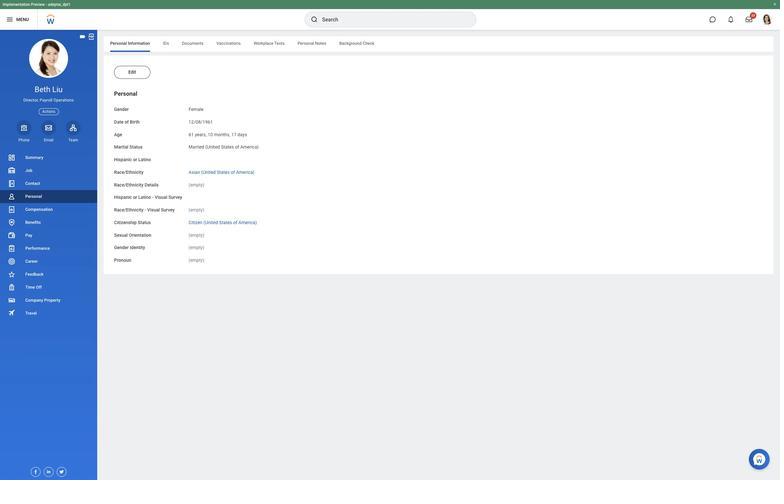 Task type: describe. For each thing, give the bounding box(es) containing it.
date of birth
[[114, 119, 140, 125]]

orientation
[[129, 232, 152, 238]]

ids
[[163, 41, 169, 46]]

menu
[[16, 17, 29, 22]]

notes
[[315, 41, 327, 46]]

personal button
[[114, 90, 137, 97]]

personal image
[[8, 193, 16, 200]]

days
[[238, 132, 247, 137]]

details
[[145, 182, 159, 187]]

sexual
[[114, 232, 128, 238]]

summary
[[25, 155, 43, 160]]

phone image
[[19, 124, 29, 132]]

marital status
[[114, 144, 143, 150]]

gender for gender
[[114, 107, 129, 112]]

feedback link
[[0, 268, 97, 281]]

(empty) for details
[[189, 182, 205, 187]]

benefits
[[25, 220, 41, 225]]

citizen (united states of america) link
[[189, 219, 257, 225]]

america) for citizen (united states of america)
[[239, 220, 257, 225]]

team link
[[66, 120, 81, 143]]

edit button
[[114, 66, 151, 79]]

team
[[68, 138, 78, 142]]

birth
[[130, 119, 140, 125]]

contact link
[[0, 177, 97, 190]]

33 button
[[743, 12, 757, 27]]

edit
[[128, 69, 136, 75]]

view printable version (pdf) image
[[88, 33, 95, 40]]

1 horizontal spatial -
[[145, 207, 146, 213]]

liu
[[52, 85, 63, 94]]

career image
[[8, 258, 16, 265]]

61 years, 10 months, 17 days
[[189, 132, 247, 137]]

team beth liu element
[[66, 138, 81, 143]]

email
[[44, 138, 53, 142]]

menu banner
[[0, 0, 781, 30]]

marital status element
[[189, 141, 259, 150]]

travel image
[[8, 309, 16, 317]]

actions button
[[39, 108, 59, 115]]

personal information
[[110, 41, 150, 46]]

time off
[[25, 285, 42, 290]]

benefits image
[[8, 219, 16, 226]]

phone
[[18, 138, 30, 142]]

personal for personal notes
[[298, 41, 314, 46]]

identity
[[130, 245, 145, 250]]

states for asian
[[217, 170, 230, 175]]

job link
[[0, 164, 97, 177]]

personal inside personal link
[[25, 194, 42, 199]]

company
[[25, 298, 43, 303]]

beth liu
[[35, 85, 63, 94]]

america) for asian (united states of america)
[[236, 170, 255, 175]]

states for citizen
[[219, 220, 232, 225]]

hispanic for hispanic or latino - visual survey
[[114, 195, 132, 200]]

travel
[[25, 311, 37, 316]]

months,
[[214, 132, 231, 137]]

company property image
[[8, 297, 16, 304]]

1 vertical spatial survey
[[161, 207, 175, 213]]

contact image
[[8, 180, 16, 188]]

close environment banner image
[[774, 2, 778, 6]]

citizenship
[[114, 220, 137, 225]]

feedback image
[[8, 271, 16, 278]]

property
[[44, 298, 60, 303]]

race/ethnicity details
[[114, 182, 159, 187]]

hispanic for hispanic or latino
[[114, 157, 132, 162]]

sexual orientation
[[114, 232, 152, 238]]

director, payroll operations
[[23, 98, 74, 103]]

(empty) for identity
[[189, 245, 205, 250]]

married
[[189, 144, 204, 150]]

female
[[189, 107, 204, 112]]

background check
[[340, 41, 375, 46]]

beth
[[35, 85, 50, 94]]

latino for hispanic or latino
[[138, 157, 151, 162]]

of for citizen (united states of america)
[[233, 220, 238, 225]]

race/ethnicity for race/ethnicity - visual survey
[[114, 207, 144, 213]]

17
[[232, 132, 237, 137]]

documents
[[182, 41, 204, 46]]

status for citizenship status
[[138, 220, 151, 225]]

personal link
[[0, 190, 97, 203]]

compensation link
[[0, 203, 97, 216]]

travel link
[[0, 307, 97, 320]]

Search Workday  search field
[[322, 12, 463, 27]]

notifications large image
[[728, 16, 735, 23]]

workplace
[[254, 41, 274, 46]]

citizenship status
[[114, 220, 151, 225]]

pay link
[[0, 229, 97, 242]]

facebook image
[[31, 468, 38, 475]]

check
[[363, 41, 375, 46]]

age
[[114, 132, 122, 137]]

time
[[25, 285, 35, 290]]

female element
[[189, 105, 204, 112]]

(united for asian
[[201, 170, 216, 175]]

(united for citizen
[[204, 220, 218, 225]]

tests
[[275, 41, 285, 46]]

10
[[208, 132, 213, 137]]

list containing summary
[[0, 151, 97, 320]]

(empty) for orientation
[[189, 232, 205, 238]]

citizen (united states of america)
[[189, 220, 257, 225]]

asian (united states of america)
[[189, 170, 255, 175]]

pay
[[25, 233, 32, 238]]

5 (empty) from the top
[[189, 258, 205, 263]]

date of birth element
[[189, 115, 213, 125]]

off
[[36, 285, 42, 290]]

1 vertical spatial visual
[[147, 207, 160, 213]]



Task type: vqa. For each thing, say whether or not it's contained in the screenshot.


Task type: locate. For each thing, give the bounding box(es) containing it.
(united
[[206, 144, 220, 150], [201, 170, 216, 175], [204, 220, 218, 225]]

tab list
[[104, 36, 774, 52]]

hispanic down "race/ethnicity details"
[[114, 195, 132, 200]]

- down hispanic or latino - visual survey
[[145, 207, 146, 213]]

personal for personal button in the top of the page
[[114, 90, 137, 97]]

0 vertical spatial states
[[221, 144, 234, 150]]

compensation
[[25, 207, 53, 212]]

career link
[[0, 255, 97, 268]]

phone beth liu element
[[17, 138, 31, 143]]

personal inside personal group
[[114, 90, 137, 97]]

linkedin image
[[44, 468, 51, 474]]

or for hispanic or latino - visual survey
[[133, 195, 137, 200]]

race/ethnicity for race/ethnicity
[[114, 170, 144, 175]]

2 hispanic from the top
[[114, 195, 132, 200]]

information
[[128, 41, 150, 46]]

performance image
[[8, 245, 16, 252]]

(united right citizen on the left top of the page
[[204, 220, 218, 225]]

0 horizontal spatial -
[[46, 2, 47, 7]]

1 latino from the top
[[138, 157, 151, 162]]

personal left notes
[[298, 41, 314, 46]]

feedback
[[25, 272, 44, 277]]

personal left information
[[110, 41, 127, 46]]

2 vertical spatial (united
[[204, 220, 218, 225]]

company property link
[[0, 294, 97, 307]]

personal down edit 'button'
[[114, 90, 137, 97]]

2 latino from the top
[[138, 195, 151, 200]]

33
[[752, 14, 756, 17]]

time off link
[[0, 281, 97, 294]]

menu button
[[0, 9, 37, 30]]

email beth liu element
[[41, 138, 56, 143]]

2 vertical spatial race/ethnicity
[[114, 207, 144, 213]]

america) inside marital status element
[[241, 144, 259, 150]]

0 vertical spatial race/ethnicity
[[114, 170, 144, 175]]

2 horizontal spatial -
[[152, 195, 154, 200]]

status for marital status
[[130, 144, 143, 150]]

justify image
[[6, 16, 14, 23]]

0 vertical spatial hispanic
[[114, 157, 132, 162]]

visual down "details"
[[155, 195, 167, 200]]

1 vertical spatial race/ethnicity
[[114, 182, 144, 187]]

implementation
[[3, 2, 30, 7]]

career
[[25, 259, 38, 264]]

(united inside the citizen (united states of america) link
[[204, 220, 218, 225]]

background
[[340, 41, 362, 46]]

personal
[[110, 41, 127, 46], [298, 41, 314, 46], [114, 90, 137, 97], [25, 194, 42, 199]]

tag image
[[79, 33, 86, 40]]

or down "race/ethnicity details"
[[133, 195, 137, 200]]

1 vertical spatial or
[[133, 195, 137, 200]]

job image
[[8, 167, 16, 175]]

twitter image
[[57, 468, 64, 475]]

age element
[[189, 128, 247, 138]]

0 vertical spatial or
[[133, 157, 137, 162]]

1 vertical spatial (united
[[201, 170, 216, 175]]

status down the race/ethnicity - visual survey
[[138, 220, 151, 225]]

of for asian (united states of america)
[[231, 170, 235, 175]]

1 or from the top
[[133, 157, 137, 162]]

gender up date
[[114, 107, 129, 112]]

adeptai_dpt1
[[48, 2, 71, 7]]

1 vertical spatial -
[[152, 195, 154, 200]]

race/ethnicity left "details"
[[114, 182, 144, 187]]

3 race/ethnicity from the top
[[114, 207, 144, 213]]

preview
[[31, 2, 45, 7]]

1 vertical spatial status
[[138, 220, 151, 225]]

inbox large image
[[747, 16, 753, 23]]

director,
[[23, 98, 39, 103]]

or for hispanic or latino
[[133, 157, 137, 162]]

years,
[[195, 132, 207, 137]]

latino down marital status
[[138, 157, 151, 162]]

view team image
[[69, 124, 77, 132]]

personal for personal information
[[110, 41, 127, 46]]

0 vertical spatial gender
[[114, 107, 129, 112]]

of inside marital status element
[[235, 144, 239, 150]]

benefits link
[[0, 216, 97, 229]]

workplace tests
[[254, 41, 285, 46]]

company property
[[25, 298, 60, 303]]

race/ethnicity up citizenship
[[114, 207, 144, 213]]

or
[[133, 157, 137, 162], [133, 195, 137, 200]]

hispanic or latino
[[114, 157, 151, 162]]

performance
[[25, 246, 50, 251]]

4 (empty) from the top
[[189, 245, 205, 250]]

email button
[[41, 120, 56, 143]]

asian (united states of america) link
[[189, 168, 255, 175]]

states right citizen on the left top of the page
[[219, 220, 232, 225]]

- inside menu banner
[[46, 2, 47, 7]]

compensation image
[[8, 206, 16, 213]]

visual down hispanic or latino - visual survey
[[147, 207, 160, 213]]

search image
[[311, 16, 319, 23]]

-
[[46, 2, 47, 7], [152, 195, 154, 200], [145, 207, 146, 213]]

gender down sexual
[[114, 245, 129, 250]]

race/ethnicity down hispanic or latino
[[114, 170, 144, 175]]

summary image
[[8, 154, 16, 162]]

(empty)
[[189, 182, 205, 187], [189, 207, 205, 213], [189, 232, 205, 238], [189, 245, 205, 250], [189, 258, 205, 263]]

latino up the race/ethnicity - visual survey
[[138, 195, 151, 200]]

1 gender from the top
[[114, 107, 129, 112]]

married (united states of america)
[[189, 144, 259, 150]]

2 (empty) from the top
[[189, 207, 205, 213]]

job
[[25, 168, 32, 173]]

actions
[[42, 109, 55, 114]]

hispanic down 'marital'
[[114, 157, 132, 162]]

asian
[[189, 170, 200, 175]]

1 race/ethnicity from the top
[[114, 170, 144, 175]]

0 vertical spatial visual
[[155, 195, 167, 200]]

2 or from the top
[[133, 195, 137, 200]]

0 vertical spatial (united
[[206, 144, 220, 150]]

marital
[[114, 144, 129, 150]]

0 vertical spatial latino
[[138, 157, 151, 162]]

pay image
[[8, 232, 16, 239]]

gender identity
[[114, 245, 145, 250]]

1 vertical spatial latino
[[138, 195, 151, 200]]

(empty) for -
[[189, 207, 205, 213]]

personal notes
[[298, 41, 327, 46]]

race/ethnicity for race/ethnicity details
[[114, 182, 144, 187]]

0 vertical spatial status
[[130, 144, 143, 150]]

vaccinations
[[217, 41, 241, 46]]

race/ethnicity - visual survey
[[114, 207, 175, 213]]

1 vertical spatial gender
[[114, 245, 129, 250]]

- right preview
[[46, 2, 47, 7]]

gender for gender identity
[[114, 245, 129, 250]]

(united right asian
[[201, 170, 216, 175]]

1 vertical spatial hispanic
[[114, 195, 132, 200]]

2 vertical spatial states
[[219, 220, 232, 225]]

performance link
[[0, 242, 97, 255]]

0 vertical spatial -
[[46, 2, 47, 7]]

navigation pane region
[[0, 30, 97, 480]]

latino
[[138, 157, 151, 162], [138, 195, 151, 200]]

1 vertical spatial states
[[217, 170, 230, 175]]

mail image
[[45, 124, 53, 132]]

status up hispanic or latino
[[130, 144, 143, 150]]

states down months,
[[221, 144, 234, 150]]

of for married (united states of america)
[[235, 144, 239, 150]]

(united inside marital status element
[[206, 144, 220, 150]]

contact
[[25, 181, 40, 186]]

- down "details"
[[152, 195, 154, 200]]

2 race/ethnicity from the top
[[114, 182, 144, 187]]

1 (empty) from the top
[[189, 182, 205, 187]]

1 hispanic from the top
[[114, 157, 132, 162]]

personal group
[[114, 90, 764, 264]]

states for married
[[221, 144, 234, 150]]

pronoun
[[114, 258, 131, 263]]

america) for married (united states of america)
[[241, 144, 259, 150]]

or down marital status
[[133, 157, 137, 162]]

2 vertical spatial -
[[145, 207, 146, 213]]

(united down 10 on the left of the page
[[206, 144, 220, 150]]

(united inside the asian (united states of america) link
[[201, 170, 216, 175]]

summary link
[[0, 151, 97, 164]]

phone button
[[17, 120, 31, 143]]

implementation preview -   adeptai_dpt1
[[3, 2, 71, 7]]

states down the married (united states of america)
[[217, 170, 230, 175]]

tab list containing personal information
[[104, 36, 774, 52]]

date
[[114, 119, 124, 125]]

gender
[[114, 107, 129, 112], [114, 245, 129, 250]]

payroll
[[40, 98, 52, 103]]

61
[[189, 132, 194, 137]]

profile logan mcneil image
[[763, 14, 773, 26]]

0 vertical spatial survey
[[169, 195, 182, 200]]

race/ethnicity
[[114, 170, 144, 175], [114, 182, 144, 187], [114, 207, 144, 213]]

hispanic or latino - visual survey
[[114, 195, 182, 200]]

list
[[0, 151, 97, 320]]

2 gender from the top
[[114, 245, 129, 250]]

12/08/1961
[[189, 119, 213, 125]]

latino for hispanic or latino - visual survey
[[138, 195, 151, 200]]

(united for married
[[206, 144, 220, 150]]

states inside marital status element
[[221, 144, 234, 150]]

personal down contact at the left of the page
[[25, 194, 42, 199]]

citizen
[[189, 220, 203, 225]]

2 vertical spatial america)
[[239, 220, 257, 225]]

3 (empty) from the top
[[189, 232, 205, 238]]

operations
[[54, 98, 74, 103]]

1 vertical spatial america)
[[236, 170, 255, 175]]

of
[[125, 119, 129, 125], [235, 144, 239, 150], [231, 170, 235, 175], [233, 220, 238, 225]]

0 vertical spatial america)
[[241, 144, 259, 150]]

time off image
[[8, 284, 16, 291]]



